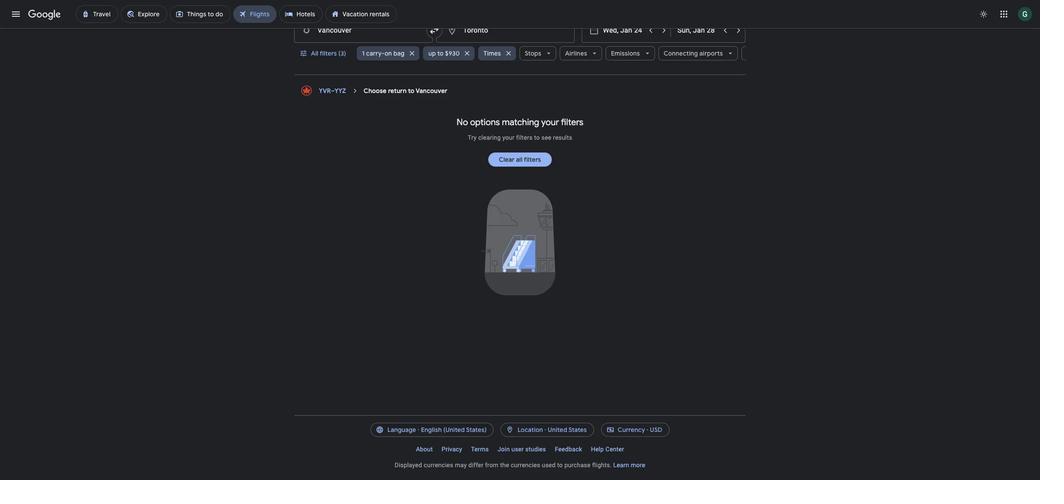 Task type: vqa. For each thing, say whether or not it's contained in the screenshot.
Rules & restrictions
no



Task type: describe. For each thing, give the bounding box(es) containing it.
united
[[548, 426, 567, 434]]

2 currencies from the left
[[511, 462, 540, 469]]

english
[[421, 426, 442, 434]]

user
[[511, 446, 524, 453]]

differ
[[468, 462, 483, 469]]

flights.
[[592, 462, 612, 469]]

purchase
[[564, 462, 590, 469]]

Departure text field
[[603, 19, 643, 42]]

clear all filters
[[499, 156, 541, 164]]

learn more link
[[613, 462, 645, 469]]

currency
[[618, 426, 645, 434]]

clearing
[[478, 134, 501, 141]]

bag
[[393, 49, 405, 57]]

(3)
[[338, 49, 346, 57]]

states
[[568, 426, 587, 434]]

vancouver
[[416, 87, 447, 95]]

to right used
[[557, 462, 563, 469]]

join user studies
[[498, 446, 546, 453]]

airlines button
[[560, 43, 602, 64]]

united states
[[548, 426, 587, 434]]

help
[[591, 446, 604, 453]]

filters inside all filters (3) button
[[320, 49, 337, 57]]

1 vertical spatial your
[[502, 134, 515, 141]]

privacy link
[[437, 442, 467, 456]]

carry-
[[366, 49, 385, 57]]

no options matching your filters
[[457, 117, 583, 128]]

about
[[416, 446, 433, 453]]

terms
[[471, 446, 489, 453]]

more
[[631, 462, 645, 469]]

stops
[[525, 49, 541, 57]]

clear all filters button
[[488, 149, 552, 170]]

stops button
[[519, 43, 556, 64]]

yvr – yyz
[[319, 87, 346, 95]]

–
[[331, 87, 335, 95]]

try clearing your filters to see results
[[468, 134, 572, 141]]

change appearance image
[[973, 4, 994, 25]]

all
[[311, 49, 318, 57]]

clear
[[499, 156, 515, 164]]

the
[[500, 462, 509, 469]]

0 vertical spatial your
[[541, 117, 559, 128]]

$930
[[445, 49, 460, 57]]

main menu image
[[11, 9, 21, 19]]

Return text field
[[677, 19, 718, 42]]

location
[[518, 426, 543, 434]]

displayed currencies may differ from the currencies used to purchase flights. learn more
[[395, 462, 645, 469]]

airlines
[[565, 49, 587, 57]]

1
[[362, 49, 365, 57]]

(united
[[443, 426, 465, 434]]

none search field containing all filters (3)
[[294, 0, 787, 75]]



Task type: locate. For each thing, give the bounding box(es) containing it.
times
[[484, 49, 501, 57]]

emissions button
[[606, 43, 655, 64]]

up to $930 button
[[423, 43, 475, 64]]

up
[[428, 49, 436, 57]]

6 button
[[357, 0, 392, 15]]

matching
[[502, 117, 539, 128]]

6
[[372, 3, 376, 10]]

yvr
[[319, 87, 331, 95]]

results
[[553, 134, 572, 141]]

terms link
[[467, 442, 493, 456]]

times button
[[478, 43, 516, 64]]

usd
[[650, 426, 662, 434]]

1 horizontal spatial currencies
[[511, 462, 540, 469]]

no options matching your filters main content
[[294, 82, 746, 405]]

join
[[498, 446, 510, 453]]

studies
[[525, 446, 546, 453]]

to left see on the top right of page
[[534, 134, 540, 141]]

filters inside clear all filters button
[[524, 156, 541, 164]]

return
[[388, 87, 407, 95]]

to inside popup button
[[437, 49, 444, 57]]

yyz
[[335, 87, 346, 95]]

feedback link
[[550, 442, 586, 456]]

to right up at the top of the page
[[437, 49, 444, 57]]

currencies down join user studies
[[511, 462, 540, 469]]

None text field
[[294, 18, 433, 43], [436, 18, 575, 43], [294, 18, 433, 43], [436, 18, 575, 43]]

english (united states)
[[421, 426, 487, 434]]

duration, not selected image
[[741, 43, 787, 64]]

may
[[455, 462, 467, 469]]

center
[[605, 446, 624, 453]]

connecting airports button
[[658, 43, 738, 64]]

airports
[[699, 49, 723, 57]]

help center
[[591, 446, 624, 453]]

options
[[470, 117, 500, 128]]

privacy
[[442, 446, 462, 453]]

states)
[[466, 426, 487, 434]]

try
[[468, 134, 477, 141]]

1 carry-on bag
[[362, 49, 405, 57]]

learn
[[613, 462, 629, 469]]

help center link
[[586, 442, 629, 456]]

None search field
[[294, 0, 787, 75]]

currencies
[[424, 462, 453, 469], [511, 462, 540, 469]]

join user studies link
[[493, 442, 550, 456]]

connecting
[[664, 49, 698, 57]]

from
[[485, 462, 499, 469]]

feedback
[[555, 446, 582, 453]]

swap origin and destination. image
[[429, 25, 440, 36]]

language
[[387, 426, 416, 434]]

see
[[541, 134, 551, 141]]

on
[[385, 49, 392, 57]]

1 horizontal spatial your
[[541, 117, 559, 128]]

1 carry-on bag button
[[357, 43, 420, 64]]

1 currencies from the left
[[424, 462, 453, 469]]

all filters (3)
[[311, 49, 346, 57]]

to
[[437, 49, 444, 57], [408, 87, 414, 95], [534, 134, 540, 141], [557, 462, 563, 469]]

your
[[541, 117, 559, 128], [502, 134, 515, 141]]

used
[[542, 462, 556, 469]]

to right return
[[408, 87, 414, 95]]

currencies down 'privacy'
[[424, 462, 453, 469]]

your up see on the top right of page
[[541, 117, 559, 128]]

up to $930
[[428, 49, 460, 57]]

no
[[457, 117, 468, 128]]

filters
[[320, 49, 337, 57], [561, 117, 583, 128], [516, 134, 533, 141], [524, 156, 541, 164]]

choose return to vancouver
[[364, 87, 447, 95]]

all filters (3) button
[[294, 43, 353, 64]]

about link
[[411, 442, 437, 456]]

your right clearing
[[502, 134, 515, 141]]

choose
[[364, 87, 387, 95]]

displayed
[[395, 462, 422, 469]]

connecting airports
[[664, 49, 723, 57]]

0 horizontal spatial currencies
[[424, 462, 453, 469]]

all
[[516, 156, 523, 164]]

emissions
[[611, 49, 640, 57]]

0 horizontal spatial your
[[502, 134, 515, 141]]



